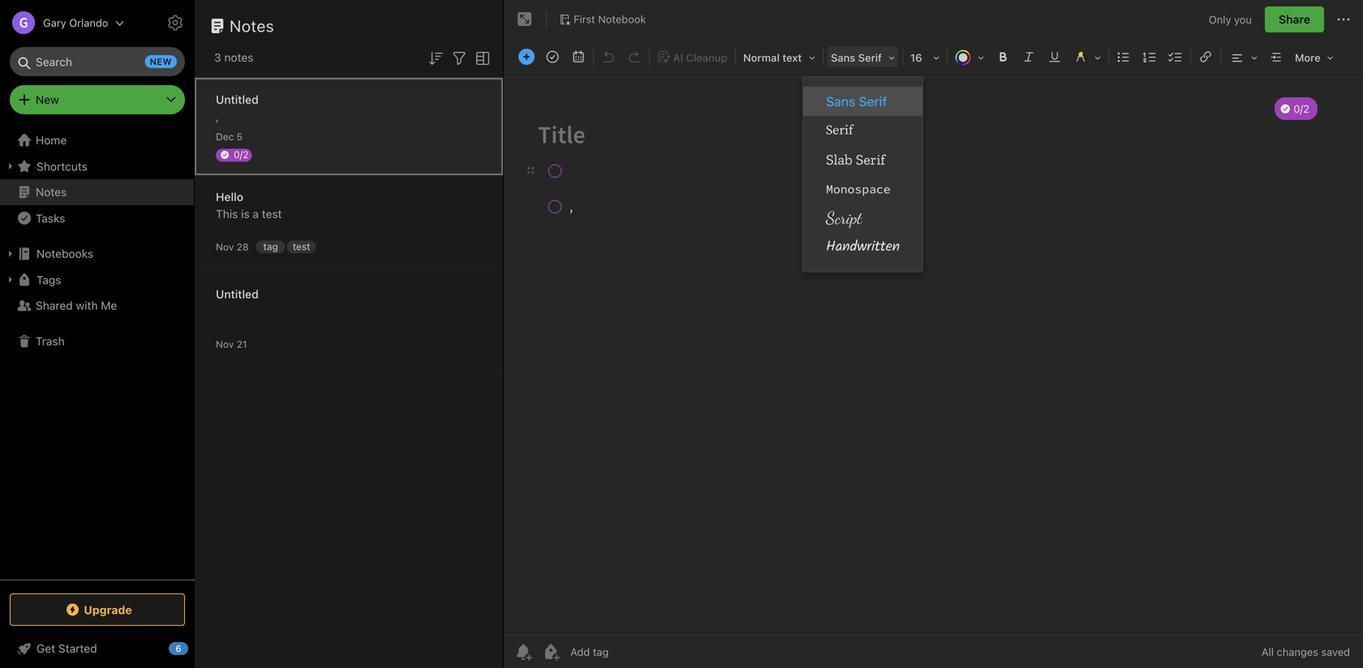 Task type: describe. For each thing, give the bounding box(es) containing it.
28
[[237, 241, 249, 253]]

Heading level field
[[738, 45, 821, 69]]

serif down serif 'link' at top
[[856, 151, 885, 168]]

share button
[[1265, 6, 1324, 32]]

hello
[[216, 190, 243, 204]]

first notebook
[[574, 13, 646, 25]]

settings image
[[166, 13, 185, 32]]

Alignment field
[[1223, 45, 1263, 69]]

normal
[[743, 52, 780, 64]]

add a reminder image
[[514, 643, 533, 662]]

trash link
[[0, 329, 194, 355]]

saved
[[1321, 646, 1350, 658]]

home
[[36, 133, 67, 147]]

monospace
[[826, 181, 891, 197]]

add filters image
[[450, 49, 469, 68]]

Add tag field
[[569, 646, 691, 659]]

slab serif link
[[803, 145, 923, 174]]

upgrade
[[84, 604, 132, 617]]

expand note image
[[515, 10, 535, 29]]

Insert field
[[514, 45, 539, 68]]

Search text field
[[21, 47, 174, 76]]

nov 28
[[216, 241, 249, 253]]

1 vertical spatial test
[[293, 241, 310, 252]]

orlando
[[69, 17, 108, 29]]

sans inside field
[[831, 52, 855, 64]]

tag
[[263, 241, 278, 252]]

you
[[1234, 13, 1252, 25]]

normal text
[[743, 52, 802, 64]]

task image
[[541, 45, 564, 68]]

handwritten
[[826, 236, 900, 259]]

trash
[[36, 335, 65, 348]]

get
[[37, 642, 55, 656]]

sans serif menu item
[[803, 87, 923, 116]]

gary orlando
[[43, 17, 108, 29]]

more actions image
[[1334, 10, 1353, 29]]

Font color field
[[949, 45, 990, 69]]

first notebook button
[[553, 8, 652, 31]]

shortcuts
[[37, 160, 87, 173]]

hello this is a test
[[216, 190, 282, 221]]

note window element
[[504, 0, 1363, 669]]

1 vertical spatial notes
[[36, 185, 67, 199]]

upgrade button
[[10, 594, 185, 626]]

5
[[237, 131, 243, 142]]

first
[[574, 13, 595, 25]]

shared
[[36, 299, 73, 312]]

serif inside 'link'
[[826, 123, 853, 139]]

Font family field
[[825, 45, 901, 69]]

tree containing home
[[0, 127, 195, 579]]

this
[[216, 207, 238, 221]]

slab serif
[[826, 151, 885, 168]]

untitled for untitled ,
[[216, 93, 259, 106]]

shared with me link
[[0, 293, 194, 319]]

serif inside menu item
[[859, 94, 887, 109]]

16
[[910, 52, 922, 64]]

dec 5
[[216, 131, 243, 142]]

is
[[241, 207, 250, 221]]

Add filters field
[[450, 47, 469, 68]]

numbered list image
[[1138, 45, 1161, 68]]

notes link
[[0, 179, 194, 205]]

tasks button
[[0, 205, 194, 231]]

expand notebooks image
[[4, 247, 17, 260]]

shared with me
[[36, 299, 117, 312]]

bulleted list image
[[1112, 45, 1135, 68]]

test inside hello this is a test
[[262, 207, 282, 221]]



Task type: locate. For each thing, give the bounding box(es) containing it.
3
[[214, 51, 221, 64]]

2 nov from the top
[[216, 339, 234, 350]]

script link
[[803, 204, 923, 233]]

sans serif up serif 'link' at top
[[826, 94, 887, 109]]

with
[[76, 299, 98, 312]]

sans up sans serif link
[[831, 52, 855, 64]]

1 horizontal spatial notes
[[230, 16, 274, 35]]

sans serif inside menu item
[[826, 94, 887, 109]]

dropdown list menu
[[803, 87, 923, 262]]

all changes saved
[[1262, 646, 1350, 658]]

sans serif inside field
[[831, 52, 882, 64]]

new
[[150, 56, 172, 67]]

1 horizontal spatial test
[[293, 241, 310, 252]]

0 horizontal spatial notes
[[36, 185, 67, 199]]

underline image
[[1044, 45, 1066, 68]]

0 vertical spatial nov
[[216, 241, 234, 253]]

tags button
[[0, 267, 194, 293]]

serif link
[[803, 116, 923, 145]]

only you
[[1209, 13, 1252, 25]]

0 vertical spatial test
[[262, 207, 282, 221]]

dec
[[216, 131, 234, 142]]

More field
[[1289, 45, 1339, 69]]

new search field
[[21, 47, 177, 76]]

insert link image
[[1194, 45, 1217, 68]]

tree
[[0, 127, 195, 579]]

untitled for untitled
[[216, 288, 259, 301]]

Font size field
[[905, 45, 945, 69]]

started
[[58, 642, 97, 656]]

gary
[[43, 17, 66, 29]]

script
[[826, 208, 862, 228]]

sans serif up sans serif menu item
[[831, 52, 882, 64]]

tags
[[37, 273, 61, 287]]

nov for nov 21
[[216, 339, 234, 350]]

untitled ,
[[216, 93, 259, 123]]

Highlight field
[[1068, 45, 1107, 69]]

only
[[1209, 13, 1231, 25]]

add tag image
[[541, 643, 561, 662]]

6
[[176, 644, 181, 654]]

bold image
[[992, 45, 1014, 68]]

checklist image
[[1164, 45, 1187, 68]]

serif up sans serif menu item
[[858, 52, 882, 64]]

more
[[1295, 52, 1321, 64]]

italic image
[[1018, 45, 1040, 68]]

1 nov from the top
[[216, 241, 234, 253]]

sans serif link
[[803, 87, 923, 116]]

notebooks link
[[0, 241, 194, 267]]

all
[[1262, 646, 1274, 658]]

get started
[[37, 642, 97, 656]]

notes up notes at the top of the page
[[230, 16, 274, 35]]

indent image
[[1265, 45, 1288, 68]]

new
[[36, 93, 59, 106]]

1 vertical spatial sans
[[826, 94, 856, 109]]

0/2
[[234, 149, 249, 160]]

nov left 21
[[216, 339, 234, 350]]

Sort options field
[[426, 47, 445, 68]]

test right a
[[262, 207, 282, 221]]

test right the tag
[[293, 241, 310, 252]]

serif
[[858, 52, 882, 64], [859, 94, 887, 109], [826, 123, 853, 139], [856, 151, 885, 168]]

0 horizontal spatial test
[[262, 207, 282, 221]]

me
[[101, 299, 117, 312]]

1 untitled from the top
[[216, 93, 259, 106]]

notebooks
[[37, 247, 93, 260]]

3 notes
[[214, 51, 254, 64]]

sans
[[831, 52, 855, 64], [826, 94, 856, 109]]

serif up slab
[[826, 123, 853, 139]]

nov for nov 28
[[216, 241, 234, 253]]

share
[[1279, 13, 1310, 26]]

sans inside menu item
[[826, 94, 856, 109]]

View options field
[[469, 47, 493, 68]]

serif up serif 'link' at top
[[859, 94, 887, 109]]

sans serif
[[831, 52, 882, 64], [826, 94, 887, 109]]

serif inside field
[[858, 52, 882, 64]]

nov
[[216, 241, 234, 253], [216, 339, 234, 350]]

handwritten link
[[803, 233, 923, 262]]

notebook
[[598, 13, 646, 25]]

More actions field
[[1334, 6, 1353, 32]]

monospace link
[[803, 174, 923, 204]]

notes up tasks
[[36, 185, 67, 199]]

click to collapse image
[[189, 639, 201, 658]]

,
[[216, 110, 219, 123]]

2 untitled from the top
[[216, 288, 259, 301]]

untitled
[[216, 93, 259, 106], [216, 288, 259, 301]]

nov left 28
[[216, 241, 234, 253]]

text
[[783, 52, 802, 64]]

Account field
[[0, 6, 124, 39]]

1 vertical spatial nov
[[216, 339, 234, 350]]

tasks
[[36, 212, 65, 225]]

script handwritten
[[826, 208, 900, 259]]

Help and Learning task checklist field
[[0, 636, 195, 662]]

nov 21
[[216, 339, 247, 350]]

1 vertical spatial sans serif
[[826, 94, 887, 109]]

sans up serif 'link' at top
[[826, 94, 856, 109]]

expand tags image
[[4, 273, 17, 286]]

notes
[[230, 16, 274, 35], [36, 185, 67, 199]]

test
[[262, 207, 282, 221], [293, 241, 310, 252]]

0 vertical spatial notes
[[230, 16, 274, 35]]

0 vertical spatial sans serif
[[831, 52, 882, 64]]

1 vertical spatial untitled
[[216, 288, 259, 301]]

new button
[[10, 85, 185, 114]]

slab
[[826, 151, 853, 168]]

0 vertical spatial untitled
[[216, 93, 259, 106]]

notes
[[224, 51, 254, 64]]

changes
[[1277, 646, 1319, 658]]

a
[[253, 207, 259, 221]]

Note Editor text field
[[504, 78, 1363, 635]]

home link
[[0, 127, 195, 153]]

21
[[237, 339, 247, 350]]

untitled up ","
[[216, 93, 259, 106]]

untitled down nov 28
[[216, 288, 259, 301]]

calendar event image
[[567, 45, 590, 68]]

shortcuts button
[[0, 153, 194, 179]]

0 vertical spatial sans
[[831, 52, 855, 64]]



Task type: vqa. For each thing, say whether or not it's contained in the screenshot.
Get on the left
yes



